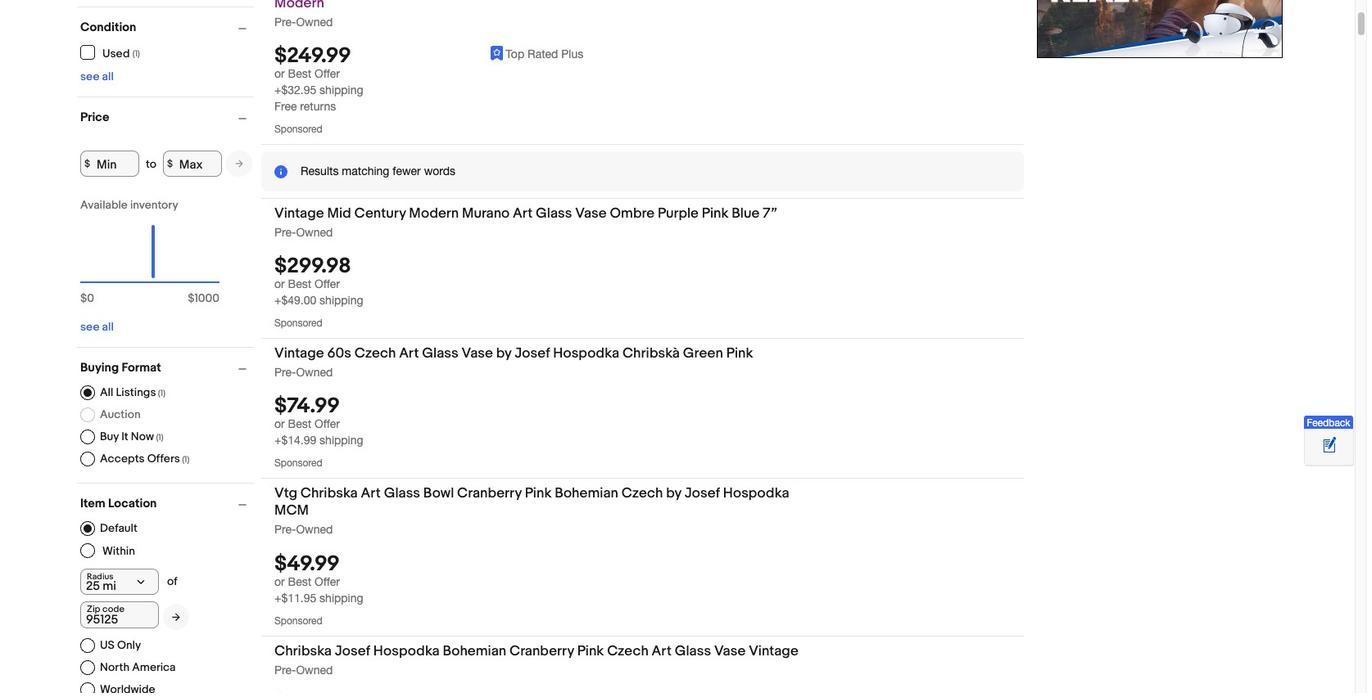 Task type: vqa. For each thing, say whether or not it's contained in the screenshot.
top the 'Ultraboost 1.0 Shoes' image
no



Task type: describe. For each thing, give the bounding box(es) containing it.
vintage mid century modern murano art glass vase ombre purple pink blue 7" pre-owned
[[274, 206, 777, 239]]

results matching fewer words
[[301, 165, 455, 178]]

vintage for $74.99
[[274, 346, 324, 362]]

see for price
[[80, 320, 99, 334]]

rated
[[528, 47, 558, 61]]

cranberry inside chribska josef hospodka bohemian cranberry pink czech art glass vase vintage pre-owned
[[510, 643, 574, 660]]

$74.99
[[274, 394, 340, 420]]

vintage mid century modern murano art glass vase ombre purple pink blue 7" link
[[274, 206, 814, 225]]

or for $74.99
[[274, 418, 285, 431]]

buying format button
[[80, 360, 254, 376]]

josef inside chribska josef hospodka bohemian cranberry pink czech art glass vase vintage pre-owned
[[335, 643, 370, 660]]

+$32.95
[[274, 84, 316, 97]]

chribska josef hospodka bohemian cranberry pink czech art glass vase vintage link
[[274, 643, 814, 663]]

purple
[[658, 206, 699, 222]]

offer for $74.99
[[315, 418, 340, 431]]

words
[[424, 165, 455, 178]]

see all button for condition
[[80, 70, 114, 84]]

vintage 60s czech art glass vase by josef hospodka chribskà green pink link
[[274, 346, 814, 365]]

available inventory
[[80, 198, 178, 212]]

us only link
[[80, 639, 141, 654]]

shipping for $74.99
[[320, 434, 363, 448]]

century
[[354, 206, 406, 222]]

glass inside chribska josef hospodka bohemian cranberry pink czech art glass vase vintage pre-owned
[[675, 643, 711, 660]]

chribska inside chribska josef hospodka bohemian cranberry pink czech art glass vase vintage pre-owned
[[274, 643, 332, 660]]

shipping inside or best offer +$32.95 shipping free returns
[[320, 84, 363, 97]]

60s
[[327, 346, 351, 362]]

$ 0
[[80, 292, 94, 306]]

offers
[[147, 452, 180, 466]]

to
[[146, 157, 156, 171]]

shipping for $49.99
[[320, 592, 363, 605]]

pink inside vintage 60s czech art glass vase by josef hospodka chribskà green pink pre-owned
[[726, 346, 753, 362]]

used (1)
[[102, 46, 140, 60]]

bowl
[[423, 486, 454, 502]]

all
[[100, 386, 113, 400]]

modern
[[409, 206, 459, 222]]

offer inside or best offer +$32.95 shipping free returns
[[315, 67, 340, 80]]

or for $299.98
[[274, 278, 285, 291]]

glass inside vtg chribska art glass bowl cranberry pink bohemian czech by josef hospodka mcm pre-owned
[[384, 486, 420, 502]]

art inside chribska josef hospodka bohemian cranberry pink czech art glass vase vintage pre-owned
[[652, 643, 672, 660]]

pink inside vtg chribska art glass bowl cranberry pink bohemian czech by josef hospodka mcm pre-owned
[[525, 486, 552, 502]]

see all for condition
[[80, 70, 114, 84]]

pink inside chribska josef hospodka bohemian cranberry pink czech art glass vase vintage pre-owned
[[577, 643, 604, 660]]

only
[[117, 639, 141, 653]]

+$14.99
[[274, 434, 316, 448]]

apply within filter image
[[172, 612, 180, 623]]

cranberry inside vtg chribska art glass bowl cranberry pink bohemian czech by josef hospodka mcm pre-owned
[[457, 486, 522, 502]]

or best offer +$32.95 shipping free returns
[[274, 67, 363, 113]]

$ up buying format 'dropdown button'
[[188, 292, 194, 306]]

within
[[102, 544, 135, 558]]

vintage for $299.98
[[274, 206, 324, 222]]

fewer
[[393, 165, 421, 178]]

see all button for price
[[80, 320, 114, 334]]

owned inside vtg chribska art glass bowl cranberry pink bohemian czech by josef hospodka mcm pre-owned
[[296, 524, 333, 537]]

us
[[100, 639, 115, 653]]

format
[[122, 360, 161, 376]]

america
[[132, 661, 176, 675]]

ombre
[[610, 206, 655, 222]]

vtg chribska art glass bowl cranberry pink bohemian czech by josef hospodka mcm link
[[274, 486, 814, 523]]

Minimum Value in $ text field
[[80, 151, 139, 177]]

$ 1000
[[188, 292, 220, 306]]

it
[[121, 430, 128, 444]]

pink inside vintage mid century modern murano art glass vase ombre purple pink blue 7" pre-owned
[[702, 206, 729, 222]]

+$49.00
[[274, 294, 316, 307]]

best for $299.98
[[288, 278, 311, 291]]

us only
[[100, 639, 141, 653]]

1000
[[194, 292, 220, 306]]

vtg chribska art glass bowl cranberry pink bohemian czech by josef hospodka mcm pre-owned
[[274, 486, 789, 537]]

czech inside vintage 60s czech art glass vase by josef hospodka chribskà green pink pre-owned
[[354, 346, 396, 362]]

accepts
[[100, 452, 145, 466]]

$ right to
[[167, 158, 173, 170]]

vintage inside chribska josef hospodka bohemian cranberry pink czech art glass vase vintage pre-owned
[[749, 643, 799, 660]]

mid
[[327, 206, 351, 222]]

Maximum Value in $ text field
[[163, 151, 222, 177]]

condition
[[80, 20, 136, 35]]

mcm
[[274, 503, 309, 520]]

vintage 60s czech art glass vase by josef hospodka chribskà green pink pre-owned
[[274, 346, 753, 379]]

 (1) Items text field
[[154, 433, 164, 443]]

pre- inside vintage mid century modern murano art glass vase ombre purple pink blue 7" pre-owned
[[274, 226, 296, 239]]

buy
[[100, 430, 119, 444]]

condition button
[[80, 20, 254, 35]]

art inside vintage mid century modern murano art glass vase ombre purple pink blue 7" pre-owned
[[513, 206, 533, 222]]

shipping for $299.98
[[320, 294, 363, 307]]

best for $74.99
[[288, 418, 311, 431]]

vase inside chribska josef hospodka bohemian cranberry pink czech art glass vase vintage pre-owned
[[714, 643, 746, 660]]

buy it now (1)
[[100, 430, 164, 444]]

chribskà
[[623, 346, 680, 362]]

all listings (1)
[[100, 386, 165, 400]]

auction
[[100, 408, 141, 422]]

of
[[167, 575, 178, 589]]

results matching fewer words region
[[261, 152, 1024, 192]]

owned inside chribska josef hospodka bohemian cranberry pink czech art glass vase vintage pre-owned
[[296, 664, 333, 677]]

hospodka inside vtg chribska art glass bowl cranberry pink bohemian czech by josef hospodka mcm pre-owned
[[723, 486, 789, 502]]

buying format
[[80, 360, 161, 376]]

matching
[[342, 165, 389, 178]]

top
[[506, 47, 524, 61]]

josef inside vintage 60s czech art glass vase by josef hospodka chribskà green pink pre-owned
[[515, 346, 550, 362]]

+$11.95
[[274, 592, 316, 605]]



Task type: locate. For each thing, give the bounding box(es) containing it.
1 vertical spatial bohemian
[[443, 643, 506, 660]]

(1) inside all listings (1)
[[158, 388, 165, 399]]

3 best from the top
[[288, 418, 311, 431]]

offer up "+$14.99"
[[315, 418, 340, 431]]

offer inside $74.99 or best offer +$14.99 shipping
[[315, 418, 340, 431]]

all
[[102, 70, 114, 84], [102, 320, 114, 334]]

$299.98 or best offer +$49.00 shipping
[[274, 254, 363, 307]]

best up +$49.00
[[288, 278, 311, 291]]

or
[[274, 67, 285, 80], [274, 278, 285, 291], [274, 418, 285, 431], [274, 575, 285, 589]]

by
[[496, 346, 511, 362], [666, 486, 681, 502]]

all down used
[[102, 70, 114, 84]]

0 vertical spatial vase
[[575, 206, 607, 222]]

pre- up $249.99
[[274, 15, 296, 28]]

best inside $49.99 or best offer +$11.95 shipping
[[288, 575, 311, 589]]

owned up $249.99
[[296, 15, 333, 28]]

1 vertical spatial vintage
[[274, 346, 324, 362]]

0 vertical spatial all
[[102, 70, 114, 84]]

owned down "60s"
[[296, 366, 333, 379]]

7"
[[763, 206, 777, 222]]

see up price
[[80, 70, 99, 84]]

cranberry
[[457, 486, 522, 502], [510, 643, 574, 660]]

bohemian inside chribska josef hospodka bohemian cranberry pink czech art glass vase vintage pre-owned
[[443, 643, 506, 660]]

(1) right used
[[133, 48, 140, 59]]

all for price
[[102, 320, 114, 334]]

see all button down used
[[80, 70, 114, 84]]

3 or from the top
[[274, 418, 285, 431]]

see all button down 0
[[80, 320, 114, 334]]

or for $49.99
[[274, 575, 285, 589]]

josef
[[515, 346, 550, 362], [685, 486, 720, 502], [335, 643, 370, 660]]

vintage inside vintage mid century modern murano art glass vase ombre purple pink blue 7" pre-owned
[[274, 206, 324, 222]]

vintage 60s czech art glass vase by josef hospodka chribskà green pink heading
[[274, 346, 753, 362]]

item location button
[[80, 496, 254, 512]]

top rated plus
[[506, 47, 583, 61]]

2 horizontal spatial hospodka
[[723, 486, 789, 502]]

top rated plus image
[[490, 46, 503, 61]]

1 vertical spatial cranberry
[[510, 643, 574, 660]]

hospodka inside vintage 60s czech art glass vase by josef hospodka chribskà green pink pre-owned
[[553, 346, 619, 362]]

buying
[[80, 360, 119, 376]]

best up "+$14.99"
[[288, 418, 311, 431]]

2 see all from the top
[[80, 320, 114, 334]]

1 horizontal spatial bohemian
[[555, 486, 618, 502]]

or up +$11.95
[[274, 575, 285, 589]]

josef inside vtg chribska art glass bowl cranberry pink bohemian czech by josef hospodka mcm pre-owned
[[685, 486, 720, 502]]

chribska down +$11.95
[[274, 643, 332, 660]]

vtg chribska art glass bowl cranberry pink bohemian czech by josef hospodka mcm heading
[[274, 486, 789, 520]]

0 vertical spatial czech
[[354, 346, 396, 362]]

0 vertical spatial  (1) items text field
[[156, 388, 165, 399]]

see all
[[80, 70, 114, 84], [80, 320, 114, 334]]

2 vertical spatial vintage
[[749, 643, 799, 660]]

by inside vintage 60s czech art glass vase by josef hospodka chribskà green pink pre-owned
[[496, 346, 511, 362]]

2 all from the top
[[102, 320, 114, 334]]

chribska inside vtg chribska art glass bowl cranberry pink bohemian czech by josef hospodka mcm pre-owned
[[300, 486, 358, 502]]

1 vertical spatial hospodka
[[723, 486, 789, 502]]

$49.99 or best offer +$11.95 shipping
[[274, 552, 363, 605]]

1 vertical spatial see all
[[80, 320, 114, 334]]

2 vertical spatial hospodka
[[373, 643, 440, 660]]

5 pre- from the top
[[274, 664, 296, 677]]

vase inside vintage 60s czech art glass vase by josef hospodka chribskà green pink pre-owned
[[462, 346, 493, 362]]

offer inside $49.99 or best offer +$11.95 shipping
[[315, 575, 340, 589]]

see
[[80, 70, 99, 84], [80, 320, 99, 334]]

pre- up $299.98
[[274, 226, 296, 239]]

(1) inside buy it now (1)
[[156, 433, 164, 443]]

pre-
[[274, 15, 296, 28], [274, 226, 296, 239], [274, 366, 296, 379], [274, 524, 296, 537], [274, 664, 296, 677]]

1 vertical spatial josef
[[685, 486, 720, 502]]

 (1) items text field up item location "dropdown button"
[[180, 455, 189, 465]]

0 vertical spatial see
[[80, 70, 99, 84]]

(1) inside used (1)
[[133, 48, 140, 59]]

1 offer from the top
[[315, 67, 340, 80]]

listings
[[116, 386, 156, 400]]

offer inside $299.98 or best offer +$49.00 shipping
[[315, 278, 340, 291]]

see all down 0
[[80, 320, 114, 334]]

3 shipping from the top
[[320, 434, 363, 448]]

1 best from the top
[[288, 67, 311, 80]]

1 vertical spatial see
[[80, 320, 99, 334]]

results
[[301, 165, 339, 178]]

1 vertical spatial vase
[[462, 346, 493, 362]]

best for $49.99
[[288, 575, 311, 589]]

2 shipping from the top
[[320, 294, 363, 307]]

0 horizontal spatial hospodka
[[373, 643, 440, 660]]

0 vertical spatial vintage
[[274, 206, 324, 222]]

2 see all button from the top
[[80, 320, 114, 334]]

item
[[80, 496, 105, 512]]

2 owned from the top
[[296, 226, 333, 239]]

0 vertical spatial see all button
[[80, 70, 114, 84]]

5 owned from the top
[[296, 664, 333, 677]]

or up +$49.00
[[274, 278, 285, 291]]

green
[[683, 346, 723, 362]]

chribska josef hospodka bohemian cranberry pink czech art glass vase vintage pre-owned
[[274, 643, 799, 677]]

offer
[[315, 67, 340, 80], [315, 278, 340, 291], [315, 418, 340, 431], [315, 575, 340, 589]]

pre- inside vtg chribska art glass bowl cranberry pink bohemian czech by josef hospodka mcm pre-owned
[[274, 524, 296, 537]]

0 vertical spatial by
[[496, 346, 511, 362]]

czech
[[354, 346, 396, 362], [622, 486, 663, 502], [607, 643, 649, 660]]

hospodka inside chribska josef hospodka bohemian cranberry pink czech art glass vase vintage pre-owned
[[373, 643, 440, 660]]

item location
[[80, 496, 157, 512]]

vase
[[575, 206, 607, 222], [462, 346, 493, 362], [714, 643, 746, 660]]

2 horizontal spatial vase
[[714, 643, 746, 660]]

glass inside vintage 60s czech art glass vase by josef hospodka chribskà green pink pre-owned
[[422, 346, 458, 362]]

1 horizontal spatial by
[[666, 486, 681, 502]]

4 owned from the top
[[296, 524, 333, 537]]

best up +$11.95
[[288, 575, 311, 589]]

price button
[[80, 110, 254, 125]]

 (1) items text field down buying format 'dropdown button'
[[156, 388, 165, 399]]

shipping inside $299.98 or best offer +$49.00 shipping
[[320, 294, 363, 307]]

owned inside vintage mid century modern murano art glass vase ombre purple pink blue 7" pre-owned
[[296, 226, 333, 239]]

0 vertical spatial chribska
[[300, 486, 358, 502]]

pre- inside vintage 60s czech art glass vase by josef hospodka chribskà green pink pre-owned
[[274, 366, 296, 379]]

hospodka
[[553, 346, 619, 362], [723, 486, 789, 502], [373, 643, 440, 660]]

$299.98
[[274, 254, 351, 279]]

bohemian inside vtg chribska art glass bowl cranberry pink bohemian czech by josef hospodka mcm pre-owned
[[555, 486, 618, 502]]

(1) right now at the left of page
[[156, 433, 164, 443]]

0 vertical spatial cranberry
[[457, 486, 522, 502]]

offer for $299.98
[[315, 278, 340, 291]]

feedback
[[1307, 418, 1350, 429]]

shipping down $299.98
[[320, 294, 363, 307]]

2 offer from the top
[[315, 278, 340, 291]]

0 vertical spatial hospodka
[[553, 346, 619, 362]]

or up "+$14.99"
[[274, 418, 285, 431]]

1 horizontal spatial  (1) items text field
[[180, 455, 189, 465]]

free
[[274, 100, 297, 113]]

blue
[[732, 206, 760, 222]]

advertisement region
[[1037, 0, 1283, 58]]

accepts offers (1)
[[100, 452, 189, 466]]

shipping up returns
[[320, 84, 363, 97]]

used
[[102, 46, 130, 60]]

inventory
[[130, 198, 178, 212]]

north america
[[100, 661, 176, 675]]

2 best from the top
[[288, 278, 311, 291]]

2 horizontal spatial josef
[[685, 486, 720, 502]]

1 horizontal spatial hospodka
[[553, 346, 619, 362]]

owned inside vintage 60s czech art glass vase by josef hospodka chribskà green pink pre-owned
[[296, 366, 333, 379]]

1 horizontal spatial josef
[[515, 346, 550, 362]]

3 pre- from the top
[[274, 366, 296, 379]]

now
[[131, 430, 154, 444]]

$249.99
[[274, 43, 351, 69]]

0 horizontal spatial  (1) items text field
[[156, 388, 165, 399]]

heading
[[274, 0, 765, 11]]

$ up buying
[[80, 292, 87, 306]]

art inside vtg chribska art glass bowl cranberry pink bohemian czech by josef hospodka mcm pre-owned
[[361, 486, 381, 502]]

best
[[288, 67, 311, 80], [288, 278, 311, 291], [288, 418, 311, 431], [288, 575, 311, 589]]

4 best from the top
[[288, 575, 311, 589]]

0 horizontal spatial vase
[[462, 346, 493, 362]]

2 see from the top
[[80, 320, 99, 334]]

0 horizontal spatial by
[[496, 346, 511, 362]]

or up +$32.95
[[274, 67, 285, 80]]

1 vertical spatial by
[[666, 486, 681, 502]]

or inside $299.98 or best offer +$49.00 shipping
[[274, 278, 285, 291]]

1 shipping from the top
[[320, 84, 363, 97]]

see all for price
[[80, 320, 114, 334]]

all up buying
[[102, 320, 114, 334]]

shipping right +$11.95
[[320, 592, 363, 605]]

best inside $299.98 or best offer +$49.00 shipping
[[288, 278, 311, 291]]

glass
[[536, 206, 572, 222], [422, 346, 458, 362], [384, 486, 420, 502], [675, 643, 711, 660]]

offer up +$49.00
[[315, 278, 340, 291]]

chribska josef hospodka bohemian cranberry pink czech art glass vase vintage heading
[[274, 643, 799, 660]]

4 or from the top
[[274, 575, 285, 589]]

1 or from the top
[[274, 67, 285, 80]]

by inside vtg chribska art glass bowl cranberry pink bohemian czech by josef hospodka mcm pre-owned
[[666, 486, 681, 502]]

north america link
[[80, 661, 176, 676]]

(1)
[[133, 48, 140, 59], [158, 388, 165, 399], [156, 433, 164, 443], [182, 455, 189, 465]]

returns
[[300, 100, 336, 113]]

1 all from the top
[[102, 70, 114, 84]]

north
[[100, 661, 130, 675]]

None text field
[[80, 602, 159, 629]]

 (1) items text field for offers
[[180, 455, 189, 465]]

see down 0
[[80, 320, 99, 334]]

4 shipping from the top
[[320, 592, 363, 605]]

offer up returns
[[315, 67, 340, 80]]

owned down +$11.95
[[296, 664, 333, 677]]

or inside $49.99 or best offer +$11.95 shipping
[[274, 575, 285, 589]]

see for condition
[[80, 70, 99, 84]]

pre- inside chribska josef hospodka bohemian cranberry pink czech art glass vase vintage pre-owned
[[274, 664, 296, 677]]

(1) right offers
[[182, 455, 189, 465]]

2 vertical spatial josef
[[335, 643, 370, 660]]

1 see from the top
[[80, 70, 99, 84]]

1 pre- from the top
[[274, 15, 296, 28]]

plus
[[561, 47, 583, 61]]

2 vertical spatial vase
[[714, 643, 746, 660]]

1 owned from the top
[[296, 15, 333, 28]]

1 vertical spatial  (1) items text field
[[180, 455, 189, 465]]

0 vertical spatial josef
[[515, 346, 550, 362]]

or inside or best offer +$32.95 shipping free returns
[[274, 67, 285, 80]]

1 horizontal spatial vase
[[575, 206, 607, 222]]

pre- down +$11.95
[[274, 664, 296, 677]]

best up +$32.95
[[288, 67, 311, 80]]

0 horizontal spatial bohemian
[[443, 643, 506, 660]]

pre- down mcm
[[274, 524, 296, 537]]

see all button
[[80, 70, 114, 84], [80, 320, 114, 334]]

shipping inside $74.99 or best offer +$14.99 shipping
[[320, 434, 363, 448]]

chribska
[[300, 486, 358, 502], [274, 643, 332, 660]]

price
[[80, 110, 109, 125]]

$74.99 or best offer +$14.99 shipping
[[274, 394, 363, 448]]

owned down mcm
[[296, 524, 333, 537]]

1 vertical spatial czech
[[622, 486, 663, 502]]

$ up available
[[84, 158, 90, 170]]

$49.99
[[274, 552, 340, 577]]

 (1) items text field for listings
[[156, 388, 165, 399]]

1 vertical spatial see all button
[[80, 320, 114, 334]]

czech inside chribska josef hospodka bohemian cranberry pink czech art glass vase vintage pre-owned
[[607, 643, 649, 660]]

pre-owned
[[274, 15, 333, 28]]

vase inside vintage mid century modern murano art glass vase ombre purple pink blue 7" pre-owned
[[575, 206, 607, 222]]

vtg
[[274, 486, 297, 502]]

owned down mid
[[296, 226, 333, 239]]

0 vertical spatial bohemian
[[555, 486, 618, 502]]

glass inside vintage mid century modern murano art glass vase ombre purple pink blue 7" pre-owned
[[536, 206, 572, 222]]

(1) right the listings
[[158, 388, 165, 399]]

offer for $49.99
[[315, 575, 340, 589]]

2 or from the top
[[274, 278, 285, 291]]

default
[[100, 522, 137, 536]]

1 see all from the top
[[80, 70, 114, 84]]

3 owned from the top
[[296, 366, 333, 379]]

2 vertical spatial czech
[[607, 643, 649, 660]]

1 vertical spatial chribska
[[274, 643, 332, 660]]

offer up +$11.95
[[315, 575, 340, 589]]

best inside $74.99 or best offer +$14.99 shipping
[[288, 418, 311, 431]]

all for condition
[[102, 70, 114, 84]]

2 pre- from the top
[[274, 226, 296, 239]]

shipping
[[320, 84, 363, 97], [320, 294, 363, 307], [320, 434, 363, 448], [320, 592, 363, 605]]

available
[[80, 198, 128, 212]]

murano
[[462, 206, 510, 222]]

0 vertical spatial see all
[[80, 70, 114, 84]]

chribska up mcm
[[300, 486, 358, 502]]

$
[[84, 158, 90, 170], [167, 158, 173, 170], [80, 292, 87, 306], [188, 292, 194, 306]]

czech inside vtg chribska art glass bowl cranberry pink bohemian czech by josef hospodka mcm pre-owned
[[622, 486, 663, 502]]

0
[[87, 292, 94, 306]]

3 offer from the top
[[315, 418, 340, 431]]

graph of available inventory between $0 and $1000+ image
[[80, 198, 220, 314]]

see all down used
[[80, 70, 114, 84]]

vintage mid century modern murano art glass vase ombre purple pink blue 7" heading
[[274, 206, 777, 222]]

default link
[[80, 522, 137, 537]]

vintage inside vintage 60s czech art glass vase by josef hospodka chribskà green pink pre-owned
[[274, 346, 324, 362]]

shipping right "+$14.99"
[[320, 434, 363, 448]]

best inside or best offer +$32.95 shipping free returns
[[288, 67, 311, 80]]

4 pre- from the top
[[274, 524, 296, 537]]

pre- up '$74.99'
[[274, 366, 296, 379]]

4 offer from the top
[[315, 575, 340, 589]]

1 see all button from the top
[[80, 70, 114, 84]]

location
[[108, 496, 157, 512]]

 (1) Items text field
[[156, 388, 165, 399], [180, 455, 189, 465]]

1 vertical spatial all
[[102, 320, 114, 334]]

art inside vintage 60s czech art glass vase by josef hospodka chribskà green pink pre-owned
[[399, 346, 419, 362]]

or inside $74.99 or best offer +$14.99 shipping
[[274, 418, 285, 431]]

(1) inside accepts offers (1)
[[182, 455, 189, 465]]

shipping inside $49.99 or best offer +$11.95 shipping
[[320, 592, 363, 605]]

0 horizontal spatial josef
[[335, 643, 370, 660]]



